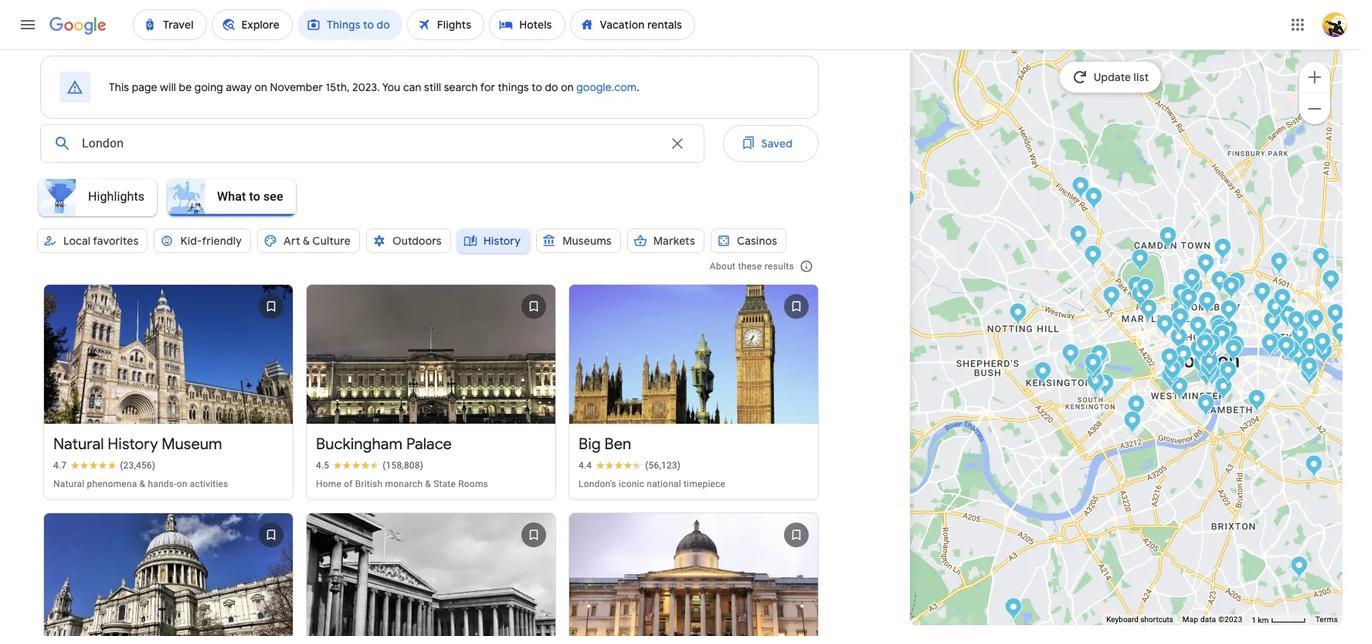 Task type: locate. For each thing, give the bounding box(es) containing it.
filters list
[[28, 175, 819, 236], [34, 222, 819, 275]]

save big ben to collection image
[[778, 288, 815, 325]]

the shard image
[[1290, 345, 1308, 371]]

camden art centre image
[[1072, 176, 1090, 202]]

the sherlock holmes museum image
[[1128, 276, 1145, 301]]

0 vertical spatial natural
[[53, 435, 104, 455]]

royal albert hall image
[[1085, 358, 1103, 384]]

still
[[424, 80, 441, 94]]

fashion and textile museum image
[[1301, 357, 1318, 382]]

wellcome library image
[[1183, 268, 1201, 294]]

charles dickens museum image
[[1223, 277, 1240, 302]]

jewish museum london image
[[1159, 226, 1177, 252]]

museum of the home image
[[1312, 247, 1330, 273]]

to inside what to see link
[[249, 189, 260, 204]]

tate britain image
[[1197, 394, 1215, 419]]

lambeth palace image
[[1215, 377, 1233, 403]]

& right art
[[303, 234, 310, 248]]

away
[[226, 80, 252, 94]]

history up "save buckingham palace to collection" icon
[[483, 234, 521, 248]]

list
[[37, 255, 825, 637]]

culture
[[312, 234, 351, 248]]

this
[[109, 80, 129, 94]]

these
[[738, 261, 762, 272]]

.
[[637, 80, 640, 94]]

lisson gallery image
[[1103, 286, 1121, 311]]

to left 'see'
[[249, 189, 260, 204]]

the cenotaph image
[[1201, 352, 1219, 377]]

pollocks toy museum image
[[1180, 288, 1198, 314]]

handel hendrix house image
[[1156, 314, 1174, 340]]

0 horizontal spatial history
[[108, 435, 158, 455]]

about these results
[[710, 261, 794, 272]]

museums button
[[536, 222, 621, 260]]

results
[[765, 261, 794, 272]]

victoria miro image
[[1270, 252, 1288, 277]]

on right away
[[255, 80, 267, 94]]

history
[[483, 234, 521, 248], [108, 435, 158, 455]]

filters list containing local favorites
[[34, 222, 819, 275]]

list
[[1134, 70, 1149, 84]]

royal opera house image
[[1209, 314, 1227, 340]]

0 vertical spatial history
[[483, 234, 521, 248]]

main menu image
[[19, 15, 37, 34]]

can
[[403, 80, 421, 94]]

sir winston churchill statue image
[[1200, 358, 1218, 384]]

filters list inside form
[[34, 222, 819, 275]]

natural history museum
[[53, 435, 222, 455]]

2 natural from the top
[[53, 479, 84, 490]]

1 horizontal spatial history
[[483, 234, 521, 248]]

art & culture button
[[257, 222, 360, 260]]

south london gallery image
[[1305, 455, 1323, 481]]

& left 'state'
[[425, 479, 431, 490]]

this page will be going away on november 15th, 2023. you can still search for things to do on google.com .
[[109, 80, 640, 94]]

highlights
[[88, 189, 145, 204]]

on left activities at the bottom left of the page
[[177, 479, 187, 490]]

on inside list
[[177, 479, 187, 490]]

benjamin franklin house image
[[1203, 334, 1221, 359]]

0 horizontal spatial on
[[177, 479, 187, 490]]

for
[[480, 80, 495, 94]]

natural up 4.7 on the left bottom
[[53, 435, 104, 455]]

casinos button
[[711, 222, 787, 260]]

british
[[355, 479, 383, 490]]

the wallace collection image
[[1140, 299, 1158, 324]]

phenomena
[[87, 479, 137, 490]]

florence nightingale museum image
[[1219, 361, 1237, 386]]

to
[[532, 80, 542, 94], [249, 189, 260, 204]]

terms link
[[1316, 616, 1338, 624]]

history inside button
[[483, 234, 521, 248]]

barbican centre image
[[1274, 288, 1291, 314]]

1 horizontal spatial on
[[255, 80, 267, 94]]

museum of london image
[[1267, 297, 1284, 323]]

the savoy image
[[1213, 324, 1231, 350]]

victoria memorial image
[[1168, 355, 1185, 380]]

royal academy of arts image
[[1170, 328, 1188, 353]]

science museum image
[[1087, 372, 1104, 397]]

shortcuts
[[1141, 616, 1173, 624]]

map region
[[897, 0, 1361, 637]]

clear image
[[668, 134, 686, 153]]

1 horizontal spatial &
[[303, 234, 310, 248]]

highlights link
[[34, 179, 163, 216]]

the cartoon museum image
[[1172, 298, 1190, 324]]

national portrait gallery image
[[1196, 328, 1214, 353]]

what to see link
[[163, 179, 302, 216]]

keyboard
[[1106, 616, 1139, 624]]

zoom in map image
[[1306, 68, 1324, 86]]

&
[[303, 234, 310, 248], [140, 479, 145, 490], [425, 479, 431, 490]]

what to see list item
[[163, 175, 302, 221]]

state
[[434, 479, 456, 490]]

natural phenomena & hands-on activities
[[53, 479, 228, 490]]

ben
[[605, 435, 631, 455]]

list containing natural history museum
[[37, 255, 825, 637]]

the queen's gallery, buckingham palace image
[[1164, 362, 1182, 388]]

art
[[284, 234, 300, 248]]

friendly
[[202, 234, 242, 248]]

saatchi gallery image
[[1128, 395, 1145, 420]]

0 horizontal spatial to
[[249, 189, 260, 204]]

nelson's column image
[[1196, 334, 1214, 359]]

save natural history museum london to collection image
[[253, 288, 290, 325]]

local favorites
[[63, 234, 139, 248]]

natural down 4.7 on the left bottom
[[53, 479, 84, 490]]

the photographers' gallery image
[[1172, 307, 1189, 333]]

on right do at left
[[561, 80, 574, 94]]

dulwich picture gallery image
[[1291, 556, 1308, 582]]

save the british museum to collection image
[[515, 517, 552, 554]]

jack the ripper museum image
[[1332, 322, 1349, 348]]

about these results image
[[788, 248, 825, 285]]

saved link
[[723, 125, 819, 162]]

about
[[710, 261, 736, 272]]

things
[[498, 80, 529, 94]]

map
[[1183, 616, 1198, 624]]

madame tussauds london image
[[1137, 278, 1155, 304]]

what
[[217, 189, 246, 204]]

natural for natural phenomena & hands-on activities
[[53, 479, 84, 490]]

london's
[[579, 479, 616, 490]]

kid-friendly button
[[154, 222, 251, 260]]

to left do at left
[[532, 80, 542, 94]]

1 vertical spatial to
[[249, 189, 260, 204]]

4.4
[[579, 461, 592, 472]]

keyboard shortcuts
[[1106, 616, 1173, 624]]

terms
[[1316, 616, 1338, 624]]

1 vertical spatial natural
[[53, 479, 84, 490]]

the royal mews, buckingham palace image
[[1162, 366, 1179, 392]]

the cinema museum image
[[1248, 389, 1266, 415]]

outdoors button
[[366, 222, 451, 260]]

hms belfast image
[[1301, 338, 1319, 363]]

trafalgar square image
[[1196, 332, 1214, 358]]

casinos
[[737, 234, 777, 248]]

buckingham
[[316, 435, 403, 455]]

kid-friendly
[[180, 234, 242, 248]]

filters list containing highlights
[[28, 175, 819, 236]]

wimbledon lawn tennis museum image
[[1005, 598, 1022, 623]]

page
[[132, 80, 157, 94]]

1 natural from the top
[[53, 435, 104, 455]]

petrie museum of egyptian archaeology image
[[1185, 276, 1203, 301]]

local
[[63, 234, 91, 248]]

tate modern image
[[1261, 334, 1279, 359]]

southwark cathedral image
[[1283, 339, 1301, 365]]

save the national gallery to collection image
[[778, 517, 815, 554]]

timepiece
[[684, 479, 726, 490]]

& down the (23,456)
[[140, 479, 145, 490]]

museum of the order of saint john image
[[1253, 282, 1271, 307]]

museum
[[162, 435, 222, 455]]

markets
[[653, 234, 695, 248]]

history up the (23,456)
[[108, 435, 158, 455]]

1 horizontal spatial to
[[532, 80, 542, 94]]

freud museum london image
[[1085, 187, 1103, 212]]

4.5 out of 5 stars from 158,808 reviews image
[[316, 460, 423, 472]]

monument to the great fire of london image
[[1291, 324, 1309, 350]]

foundling museum image
[[1211, 270, 1229, 296]]

history inside list
[[108, 435, 158, 455]]

1 km
[[1252, 616, 1271, 625]]

km
[[1258, 616, 1269, 625]]

the courtauld gallery image
[[1220, 320, 1238, 345]]

1 vertical spatial history
[[108, 435, 158, 455]]

sir john soane's museum image
[[1220, 300, 1238, 325]]

15th,
[[326, 80, 350, 94]]

natural
[[53, 435, 104, 455], [53, 479, 84, 490]]



Task type: describe. For each thing, give the bounding box(es) containing it.
kensington palace image
[[1062, 344, 1080, 369]]

westminster abbey image
[[1198, 364, 1216, 389]]

natural for natural history museum
[[53, 435, 104, 455]]

0 vertical spatial to
[[532, 80, 542, 94]]

outdoors
[[392, 234, 442, 248]]

of
[[344, 479, 353, 490]]

history button
[[457, 222, 530, 260]]

1 km button
[[1247, 615, 1311, 626]]

palace of westminster image
[[1203, 363, 1221, 389]]

the design museum image
[[1034, 362, 1052, 387]]

activities
[[190, 479, 228, 490]]

home of british monarch & state rooms
[[316, 479, 488, 490]]

brick lane image
[[1322, 270, 1340, 295]]

be
[[179, 80, 192, 94]]

the clink prison museum image
[[1277, 336, 1295, 362]]

update
[[1094, 70, 1131, 84]]

(23,456)
[[120, 461, 155, 472]]

museums
[[563, 234, 612, 248]]

london's iconic national timepiece
[[579, 479, 726, 490]]

the regent's park image
[[1131, 249, 1149, 274]]

favorites
[[93, 234, 139, 248]]

national
[[647, 479, 681, 490]]

home
[[316, 479, 342, 490]]

white cube image
[[1301, 363, 1318, 389]]

palace
[[406, 435, 452, 455]]

institute of contemporary arts image
[[1190, 339, 1208, 365]]

map data ©2023
[[1183, 616, 1243, 624]]

what to see
[[217, 189, 283, 204]]

1
[[1252, 616, 1256, 625]]

2 horizontal spatial &
[[425, 479, 431, 490]]

buckingham palace
[[316, 435, 452, 455]]

the british library image
[[1197, 253, 1215, 279]]

see
[[263, 189, 283, 204]]

national army museum image
[[1124, 411, 1141, 436]]

hayward gallery image
[[1225, 339, 1243, 365]]

4.4 out of 5 stars from 56,123 reviews image
[[579, 460, 681, 472]]

big ben
[[579, 435, 631, 455]]

google.com link
[[577, 80, 637, 94]]

(158,808)
[[383, 461, 423, 472]]

churchill war rooms image
[[1193, 354, 1211, 379]]

baps shri swaminarayan mandir image
[[897, 189, 915, 215]]

4.7
[[53, 461, 67, 472]]

the albert memorial image
[[1084, 353, 1102, 379]]

update list
[[1094, 70, 1149, 84]]

grant museum of zoology image
[[1182, 276, 1200, 301]]

bevis marks synagogue image
[[1307, 309, 1325, 335]]

saved
[[761, 137, 793, 151]]

local favorites button
[[37, 222, 148, 260]]

the british museum image
[[1199, 291, 1216, 317]]

data
[[1200, 616, 1216, 624]]

keyboard shortcuts button
[[1106, 615, 1173, 626]]

update list button
[[1060, 62, 1162, 93]]

markets button
[[627, 222, 704, 260]]

bank of england museum image
[[1287, 311, 1305, 336]]

2023.
[[352, 80, 380, 94]]

whitechapel gallery image
[[1327, 304, 1345, 329]]

british muzeun image
[[1199, 291, 1216, 317]]

4.5
[[316, 461, 329, 472]]

liberty london image
[[1169, 311, 1187, 337]]

30 st mary axe (the gherkin) image
[[1304, 309, 1321, 335]]

hands-
[[148, 479, 177, 490]]

shakespeare's globe image
[[1266, 332, 1284, 358]]

art & culture
[[284, 234, 351, 248]]

(56,123)
[[645, 461, 681, 472]]

zoom out map image
[[1306, 99, 1324, 118]]

london transport museum image
[[1211, 318, 1229, 344]]

somerset house image
[[1221, 321, 1239, 347]]

the postal museum image
[[1228, 272, 1246, 297]]

google.com
[[577, 80, 637, 94]]

4.7 out of 5 stars from 23,456 reviews image
[[53, 460, 155, 472]]

st. paul's cathedral image
[[1264, 311, 1281, 337]]

0 horizontal spatial &
[[140, 479, 145, 490]]

will
[[160, 80, 176, 94]]

Search for destinations, sights and more text field
[[81, 125, 659, 162]]

tower of london image
[[1314, 332, 1332, 358]]

filters form
[[28, 119, 819, 275]]

museum of brands image
[[1009, 303, 1027, 328]]

you
[[382, 80, 401, 94]]

the national gallery image
[[1196, 329, 1213, 355]]

save buckingham palace to collection image
[[515, 288, 552, 325]]

shaftesbury avenue image
[[1189, 316, 1207, 341]]

search
[[444, 80, 478, 94]]

victoria and albert museum image
[[1097, 374, 1114, 399]]

the state rooms image
[[1164, 360, 1182, 386]]

kid-
[[180, 234, 202, 248]]

london canal museum image
[[1214, 238, 1232, 263]]

abbey road studios image
[[1084, 245, 1102, 270]]

national theatre image
[[1227, 335, 1245, 361]]

westminster cathedral image
[[1171, 377, 1189, 403]]

rooms
[[458, 479, 488, 490]]

buckingham palace image
[[1165, 357, 1183, 382]]

save st. paul's cathedral to collection image
[[253, 517, 290, 554]]

serpentine gallery image
[[1090, 345, 1108, 370]]

going
[[195, 80, 223, 94]]

natural history museum image
[[1087, 373, 1105, 399]]

the green park image
[[1161, 348, 1179, 373]]

wellcome collection image
[[1183, 268, 1201, 294]]

big ben image
[[1204, 358, 1222, 384]]

iconic
[[619, 479, 644, 490]]

st james's palace image
[[1175, 345, 1192, 370]]

monarch
[[385, 479, 423, 490]]

2 horizontal spatial on
[[561, 80, 574, 94]]

& inside button
[[303, 234, 310, 248]]

baker street image
[[1131, 285, 1149, 311]]

©2023
[[1218, 616, 1243, 624]]

tower bridge image
[[1315, 341, 1333, 367]]

do
[[545, 80, 558, 94]]

bt tower image
[[1172, 284, 1190, 309]]

november
[[270, 80, 323, 94]]

big
[[579, 435, 601, 455]]

guildhall art gallery image
[[1279, 305, 1297, 331]]



Task type: vqa. For each thing, say whether or not it's contained in the screenshot.
going
yes



